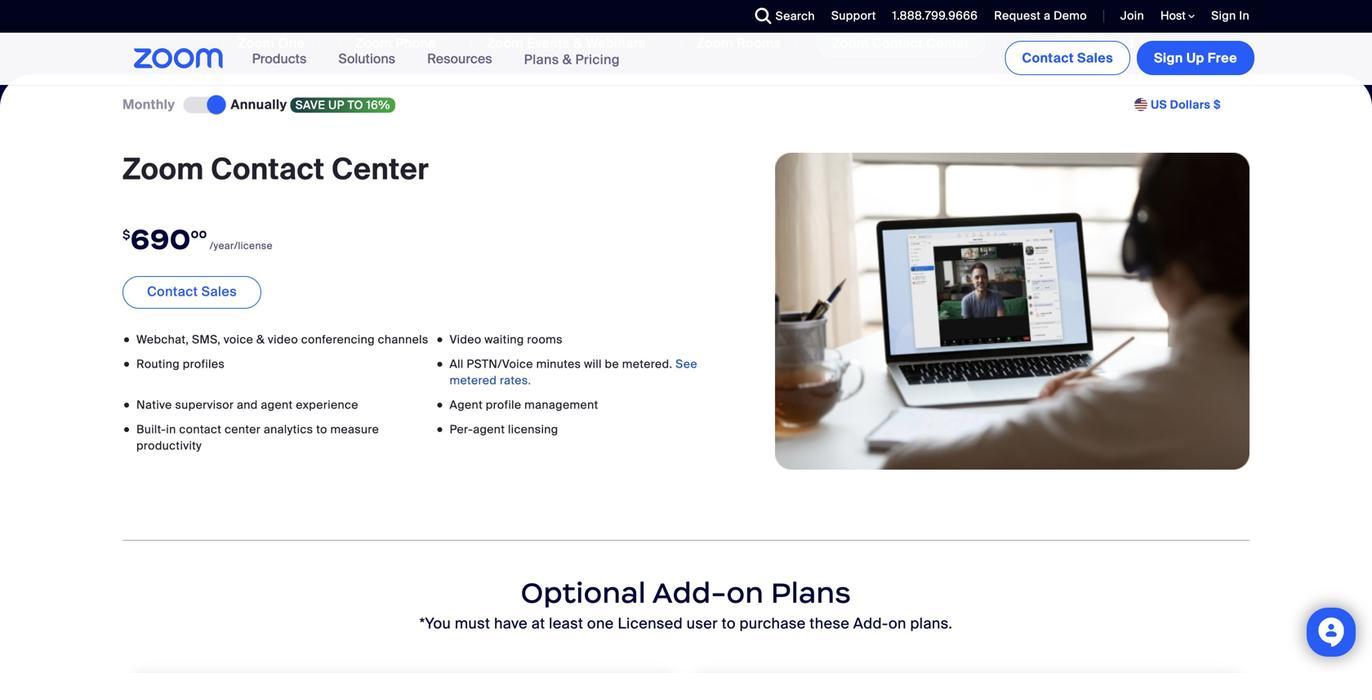 Task type: vqa. For each thing, say whether or not it's contained in the screenshot.
more options for hello copy icon SHARE image
no



Task type: locate. For each thing, give the bounding box(es) containing it.
1 vertical spatial contact sales link
[[123, 276, 262, 309]]

& left pricing at top
[[563, 51, 572, 68]]

search button
[[743, 0, 819, 33]]

plans up these
[[771, 575, 851, 611]]

plans left pricing at top
[[524, 51, 559, 68]]

rooms
[[527, 332, 563, 347]]

profiles
[[183, 356, 225, 372]]

$ left 00
[[123, 227, 131, 242]]

1 vertical spatial zoom contact center
[[123, 150, 429, 188]]

0 horizontal spatial add-
[[653, 575, 727, 611]]

1 horizontal spatial center
[[927, 35, 970, 52]]

per-
[[450, 422, 473, 437]]

plans inside product information navigation
[[524, 51, 559, 68]]

solutions
[[339, 50, 395, 67]]

0 vertical spatial $
[[1214, 97, 1221, 112]]

1 horizontal spatial sales
[[1078, 49, 1114, 67]]

0 horizontal spatial contact sales link
[[123, 276, 262, 309]]

to right the user
[[722, 614, 736, 633]]

at
[[532, 614, 545, 633]]

0 vertical spatial sales
[[1078, 49, 1114, 67]]

licensing
[[508, 422, 558, 437]]

0 horizontal spatial sign
[[1154, 49, 1184, 67]]

see metered rates.
[[450, 356, 698, 388]]

these
[[810, 614, 850, 633]]

1 horizontal spatial add-
[[854, 614, 889, 633]]

2 horizontal spatial to
[[722, 614, 736, 633]]

to right up
[[348, 98, 363, 113]]

2 horizontal spatial &
[[573, 35, 583, 52]]

contact down a
[[1022, 49, 1074, 67]]

0 horizontal spatial $
[[123, 227, 131, 242]]

products button
[[252, 33, 314, 85]]

banner
[[114, 33, 1258, 86]]

& right "voice" on the left
[[256, 332, 265, 347]]

resources button
[[427, 33, 500, 85]]

sales down demo
[[1078, 49, 1114, 67]]

0 horizontal spatial to
[[316, 422, 327, 437]]

0 vertical spatial contact sales link
[[1005, 41, 1131, 75]]

contact sales link up sms, in the left of the page
[[123, 276, 262, 309]]

contact sales inside meetings "navigation"
[[1022, 49, 1114, 67]]

in
[[1240, 8, 1250, 23]]

$
[[1214, 97, 1221, 112], [123, 227, 131, 242]]

in
[[166, 422, 176, 437]]

1 vertical spatial plans
[[771, 575, 851, 611]]

690
[[131, 221, 191, 257]]

join link
[[1109, 0, 1149, 33], [1121, 8, 1145, 23]]

1 horizontal spatial zoom contact center
[[832, 35, 970, 52]]

add- right these
[[854, 614, 889, 633]]

webchat, sms, voice & video conferencing channels
[[136, 332, 429, 347]]

built-
[[136, 422, 166, 437]]

waiting
[[485, 332, 524, 347]]

contact down annually
[[211, 150, 325, 188]]

request
[[995, 8, 1041, 23]]

sales up sms, in the left of the page
[[202, 283, 237, 300]]

1 vertical spatial agent
[[473, 422, 505, 437]]

1 horizontal spatial plans
[[771, 575, 851, 611]]

on left plans.
[[889, 614, 907, 633]]

1 vertical spatial sign
[[1154, 49, 1184, 67]]

plans
[[524, 51, 559, 68], [771, 575, 851, 611]]

0 horizontal spatial center
[[332, 150, 429, 188]]

sign inside button
[[1154, 49, 1184, 67]]

1 horizontal spatial to
[[348, 98, 363, 113]]

zoom left rooms
[[697, 35, 733, 52]]

0 vertical spatial zoom contact center
[[832, 35, 970, 52]]

1 horizontal spatial contact sales link
[[1005, 41, 1131, 75]]

agent
[[450, 397, 483, 412]]

sign in link
[[1199, 0, 1258, 33], [1212, 8, 1250, 23]]

1 vertical spatial to
[[316, 422, 327, 437]]

contact sales link down demo
[[1005, 41, 1131, 75]]

1 vertical spatial on
[[889, 614, 907, 633]]

video
[[450, 332, 482, 347]]

sign for sign up free
[[1154, 49, 1184, 67]]

routing profiles
[[136, 356, 225, 372]]

1 vertical spatial $
[[123, 227, 131, 242]]

plans.
[[911, 614, 953, 633]]

support link
[[819, 0, 880, 33], [832, 8, 876, 23]]

to inside annually save up to 16%
[[348, 98, 363, 113]]

contact down the 1.888.799.9666
[[872, 35, 923, 52]]

& right events
[[573, 35, 583, 52]]

contact sales down demo
[[1022, 49, 1114, 67]]

agent down profile
[[473, 422, 505, 437]]

0 vertical spatial plans
[[524, 51, 559, 68]]

support
[[832, 8, 876, 23]]

to down experience
[[316, 422, 327, 437]]

0 vertical spatial to
[[348, 98, 363, 113]]

1 horizontal spatial contact sales
[[1022, 49, 1114, 67]]

0 vertical spatial contact sales
[[1022, 49, 1114, 67]]

product information navigation
[[240, 33, 632, 86]]

add- up the user
[[653, 575, 727, 611]]

1 vertical spatial contact sales
[[147, 283, 237, 300]]

agent
[[261, 397, 293, 412], [473, 422, 505, 437]]

1 horizontal spatial $
[[1214, 97, 1221, 112]]

sign for sign in
[[1212, 8, 1236, 23]]

join link up whiteboard
[[1109, 0, 1149, 33]]

to
[[348, 98, 363, 113], [316, 422, 327, 437], [722, 614, 736, 633]]

user
[[687, 614, 718, 633]]

1 horizontal spatial sign
[[1212, 8, 1236, 23]]

0 vertical spatial sign
[[1212, 8, 1236, 23]]

$ right "dollars"
[[1214, 97, 1221, 112]]

contact sales link inside meetings "navigation"
[[1005, 41, 1131, 75]]

request a demo link
[[982, 0, 1091, 33], [995, 8, 1087, 23]]

sales
[[1078, 49, 1114, 67], [202, 283, 237, 300]]

plans & pricing
[[524, 51, 620, 68]]

minutes
[[536, 356, 581, 372]]

to inside built-in contact center analytics to measure productivity
[[316, 422, 327, 437]]

meetings navigation
[[1002, 33, 1258, 78]]

0 horizontal spatial sales
[[202, 283, 237, 300]]

& inside tabs of zoom services tab list
[[573, 35, 583, 52]]

a
[[1044, 8, 1051, 23]]

& inside product information navigation
[[563, 51, 572, 68]]

center
[[927, 35, 970, 52], [332, 150, 429, 188]]

0 horizontal spatial plans
[[524, 51, 559, 68]]

sign left in
[[1212, 8, 1236, 23]]

save
[[295, 98, 325, 113]]

conferencing
[[301, 332, 375, 347]]

center down 16%
[[332, 150, 429, 188]]

one
[[278, 35, 305, 52]]

pstn/voice
[[467, 356, 533, 372]]

per-agent licensing
[[450, 422, 558, 437]]

on
[[727, 575, 764, 611], [889, 614, 907, 633]]

0 vertical spatial center
[[927, 35, 970, 52]]

plans & pricing link
[[524, 51, 620, 68], [524, 51, 620, 68]]

zoom
[[238, 35, 275, 52], [355, 35, 392, 52], [487, 35, 524, 52], [697, 35, 733, 52], [832, 35, 869, 52], [1021, 35, 1058, 52], [123, 150, 204, 188]]

to inside "optional add-on plans *you must have at least one licensed user to purchase these add-on plans."
[[722, 614, 736, 633]]

rooms
[[737, 35, 782, 52]]

0 vertical spatial agent
[[261, 397, 293, 412]]

video waiting rooms
[[450, 332, 563, 347]]

2 vertical spatial to
[[722, 614, 736, 633]]

resources
[[427, 50, 492, 67]]

contact sales up sms, in the left of the page
[[147, 283, 237, 300]]

zoom contact center down annually
[[123, 150, 429, 188]]

1 vertical spatial sales
[[202, 283, 237, 300]]

center down the 1.888.799.9666
[[927, 35, 970, 52]]

video
[[268, 332, 298, 347]]

1 horizontal spatial &
[[563, 51, 572, 68]]

1 horizontal spatial agent
[[473, 422, 505, 437]]

contact sales link
[[1005, 41, 1131, 75], [123, 276, 262, 309]]

up
[[328, 98, 345, 113]]

purchase
[[740, 614, 806, 633]]

&
[[573, 35, 583, 52], [563, 51, 572, 68], [256, 332, 265, 347]]

$ inside us dollars $ dropdown button
[[1214, 97, 1221, 112]]

zoom left phone
[[355, 35, 392, 52]]

contact sales
[[1022, 49, 1114, 67], [147, 283, 237, 300]]

0 horizontal spatial zoom contact center
[[123, 150, 429, 188]]

up
[[1187, 49, 1205, 67]]

0 horizontal spatial agent
[[261, 397, 293, 412]]

1 vertical spatial center
[[332, 150, 429, 188]]

agent up analytics at the bottom left
[[261, 397, 293, 412]]

zoom logo image
[[134, 48, 224, 69]]

optional add-on plans *you must have at least one licensed user to purchase these add-on plans.
[[420, 575, 953, 633]]

events
[[527, 35, 570, 52]]

0 vertical spatial on
[[727, 575, 764, 611]]

contact inside meetings "navigation"
[[1022, 49, 1074, 67]]

sign left "up"
[[1154, 49, 1184, 67]]

on up purchase
[[727, 575, 764, 611]]

zoom contact center down the 1.888.799.9666
[[832, 35, 970, 52]]



Task type: describe. For each thing, give the bounding box(es) containing it.
host button
[[1161, 8, 1195, 24]]

$ inside $ 690 00 /year/license
[[123, 227, 131, 242]]

contact inside tabs of zoom services tab list
[[872, 35, 923, 52]]

zoom phone
[[355, 35, 436, 52]]

zoom whiteboard
[[1021, 35, 1135, 52]]

native supervisor and agent experience
[[136, 397, 359, 412]]

sms,
[[192, 332, 221, 347]]

supervisor
[[175, 397, 234, 412]]

zoom one
[[238, 35, 305, 52]]

all
[[450, 356, 464, 372]]

products
[[252, 50, 307, 67]]

solutions button
[[339, 33, 403, 85]]

least
[[549, 614, 584, 633]]

0 horizontal spatial on
[[727, 575, 764, 611]]

experience
[[296, 397, 359, 412]]

us dollars $
[[1151, 97, 1221, 112]]

optional
[[521, 575, 646, 611]]

us dollars $ button
[[1151, 97, 1221, 113]]

native
[[136, 397, 172, 412]]

center inside tabs of zoom services tab list
[[927, 35, 970, 52]]

routing
[[136, 356, 180, 372]]

00
[[191, 228, 207, 241]]

see
[[676, 356, 698, 372]]

us
[[1151, 97, 1167, 112]]

16%
[[366, 98, 390, 113]]

$ 690 00 /year/license
[[123, 221, 273, 257]]

voice
[[224, 332, 253, 347]]

zoom rooms
[[697, 35, 782, 52]]

must
[[455, 614, 490, 633]]

search
[[776, 9, 815, 24]]

zoom left one
[[238, 35, 275, 52]]

channels
[[378, 332, 429, 347]]

1.888.799.9666
[[893, 8, 978, 23]]

and
[[237, 397, 258, 412]]

zoom left events
[[487, 35, 524, 52]]

annually save up to 16%
[[231, 96, 390, 113]]

sign in
[[1212, 8, 1250, 23]]

all pstn/voice minutes will be metered.
[[450, 356, 676, 372]]

profile
[[486, 397, 522, 412]]

1 vertical spatial add-
[[854, 614, 889, 633]]

built-in contact center analytics to measure productivity
[[136, 422, 379, 453]]

zoom contact center inside tabs of zoom services tab list
[[832, 35, 970, 52]]

webinars
[[586, 35, 646, 52]]

demo
[[1054, 8, 1087, 23]]

join
[[1121, 8, 1145, 23]]

contact
[[179, 422, 222, 437]]

request a demo
[[995, 8, 1087, 23]]

sales inside meetings "navigation"
[[1078, 49, 1114, 67]]

rates.
[[500, 373, 531, 388]]

licensed
[[618, 614, 683, 633]]

zoom down monthly
[[123, 150, 204, 188]]

plans inside "optional add-on plans *you must have at least one licensed user to purchase these add-on plans."
[[771, 575, 851, 611]]

analytics
[[264, 422, 313, 437]]

be
[[605, 356, 619, 372]]

see metered rates. link
[[450, 356, 698, 388]]

metered.
[[622, 356, 673, 372]]

0 horizontal spatial contact sales
[[147, 283, 237, 300]]

zoom down support
[[832, 35, 869, 52]]

dollars
[[1170, 97, 1211, 112]]

annually
[[231, 96, 287, 113]]

will
[[584, 356, 602, 372]]

have
[[494, 614, 528, 633]]

0 vertical spatial add-
[[653, 575, 727, 611]]

1 horizontal spatial on
[[889, 614, 907, 633]]

free
[[1208, 49, 1238, 67]]

tabs of zoom services tab list
[[25, 28, 1348, 57]]

phone
[[396, 35, 436, 52]]

$690 per year per license element
[[123, 211, 763, 264]]

one
[[587, 614, 614, 633]]

center
[[225, 422, 261, 437]]

pricing
[[576, 51, 620, 68]]

metered
[[450, 373, 497, 388]]

join link up meetings "navigation"
[[1121, 8, 1145, 23]]

zoom down 'request a demo'
[[1021, 35, 1058, 52]]

host
[[1161, 8, 1189, 23]]

agent profile management
[[450, 397, 598, 412]]

productivity
[[136, 438, 202, 453]]

sign up free
[[1154, 49, 1238, 67]]

banner containing contact sales
[[114, 33, 1258, 86]]

sign up free button
[[1137, 41, 1255, 75]]

0 horizontal spatial &
[[256, 332, 265, 347]]

*you
[[420, 614, 451, 633]]

monthly
[[123, 96, 175, 113]]

whiteboard
[[1061, 35, 1135, 52]]

webchat,
[[136, 332, 189, 347]]

contact up webchat,
[[147, 283, 198, 300]]

measure
[[330, 422, 379, 437]]



